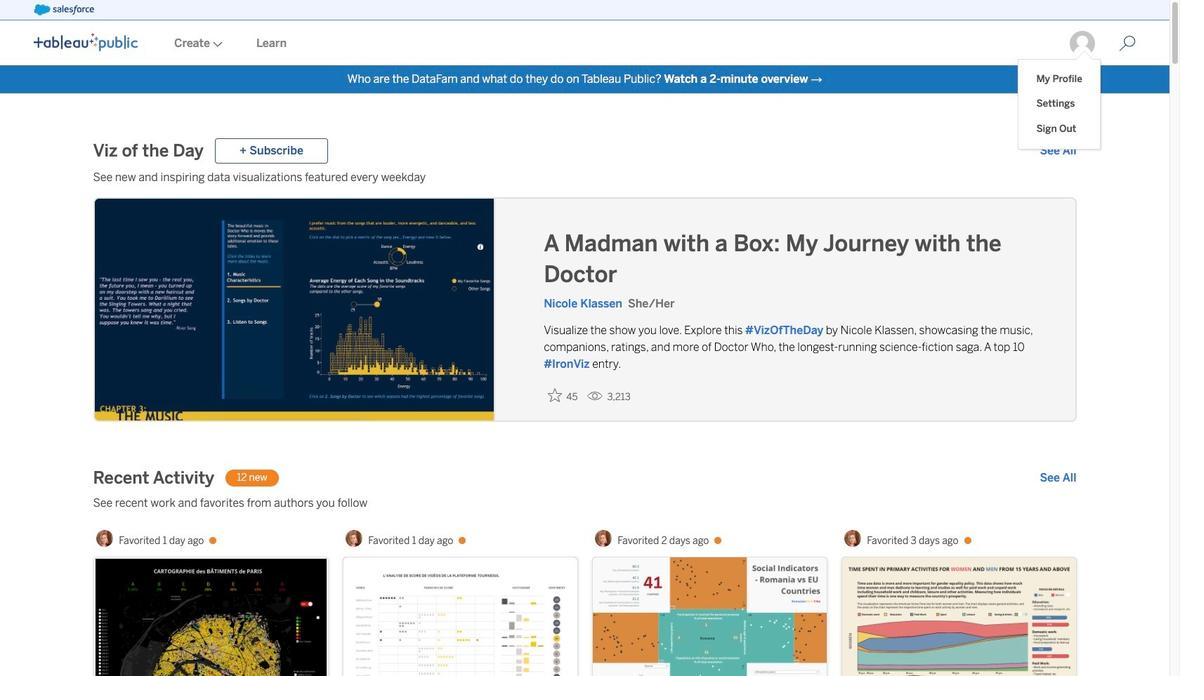 Task type: describe. For each thing, give the bounding box(es) containing it.
angela drucioc image for 4th the "workbook thumbnail"
[[845, 531, 862, 548]]

2 workbook thumbnail image from the left
[[343, 558, 577, 677]]

3 workbook thumbnail image from the left
[[593, 558, 827, 677]]

tableau public viz of the day image
[[95, 199, 496, 424]]

angela drucioc image for second the "workbook thumbnail" from the right
[[596, 531, 612, 548]]

see recent work and favorites from authors you follow element
[[93, 496, 1077, 512]]

1 workbook thumbnail image from the left
[[94, 558, 328, 677]]

see all recent activity element
[[1041, 470, 1077, 487]]

see new and inspiring data visualizations featured every weekday element
[[93, 169, 1077, 186]]

logo image
[[34, 33, 138, 51]]

2 angela drucioc image from the left
[[346, 531, 363, 548]]



Task type: locate. For each thing, give the bounding box(es) containing it.
workbook thumbnail image
[[94, 558, 328, 677], [343, 558, 577, 677], [593, 558, 827, 677], [843, 558, 1077, 677]]

salesforce logo image
[[34, 4, 94, 15]]

go to search image
[[1103, 35, 1154, 52]]

dialog
[[1020, 51, 1101, 149]]

1 angela drucioc image from the left
[[97, 531, 113, 548]]

2 angela drucioc image from the left
[[845, 531, 862, 548]]

tara.schultz image
[[1069, 30, 1097, 58]]

1 horizontal spatial angela drucioc image
[[845, 531, 862, 548]]

add favorite image
[[548, 389, 562, 403]]

list options menu
[[1020, 60, 1101, 149]]

viz of the day heading
[[93, 140, 204, 162]]

0 horizontal spatial angela drucioc image
[[596, 531, 612, 548]]

1 angela drucioc image from the left
[[596, 531, 612, 548]]

recent activity heading
[[93, 467, 215, 490]]

1 horizontal spatial angela drucioc image
[[346, 531, 363, 548]]

0 horizontal spatial angela drucioc image
[[97, 531, 113, 548]]

4 workbook thumbnail image from the left
[[843, 558, 1077, 677]]

angela drucioc image
[[596, 531, 612, 548], [845, 531, 862, 548]]

Add Favorite button
[[544, 385, 582, 408]]

angela drucioc image
[[97, 531, 113, 548], [346, 531, 363, 548]]

see all viz of the day element
[[1041, 143, 1077, 160]]



Task type: vqa. For each thing, say whether or not it's contained in the screenshot.
SHOW/HIDE CARDS image
no



